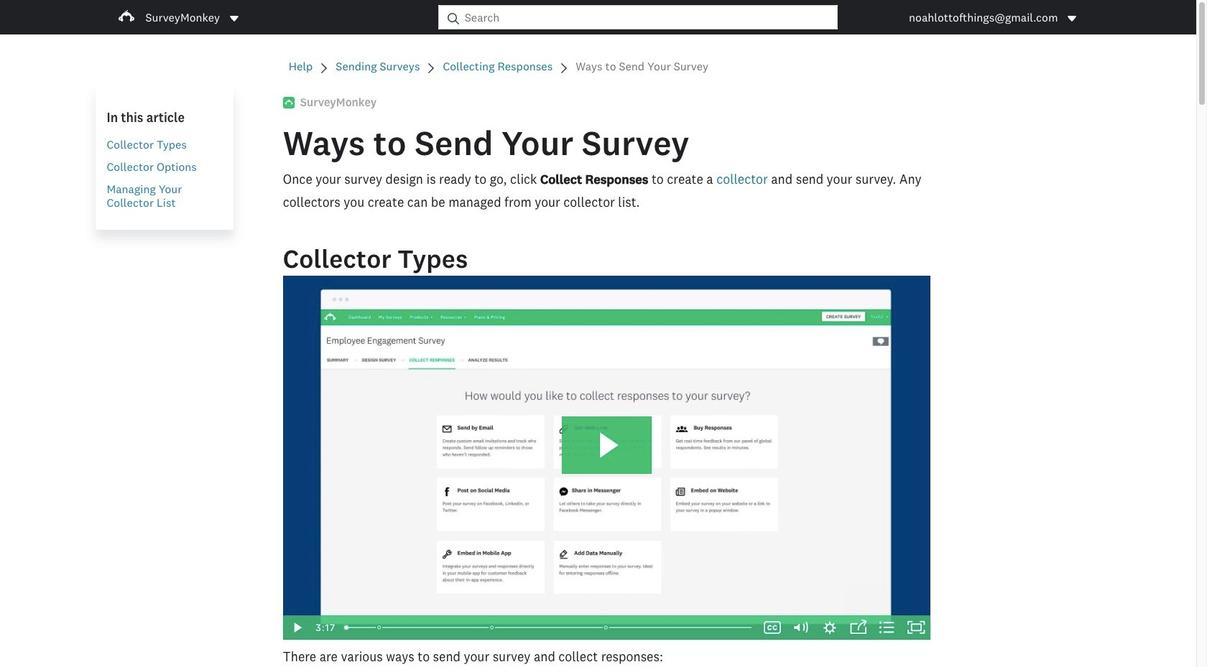 Task type: vqa. For each thing, say whether or not it's contained in the screenshot.
close image
no



Task type: locate. For each thing, give the bounding box(es) containing it.
search image
[[448, 13, 459, 24]]

Search text field
[[459, 6, 838, 29]]

video element
[[283, 276, 931, 641]]

1 horizontal spatial open image
[[1069, 15, 1077, 21]]

0 horizontal spatial open image
[[230, 15, 239, 21]]

open image
[[229, 13, 240, 24], [1069, 15, 1077, 21]]

open image
[[1067, 13, 1079, 24], [230, 15, 239, 21]]



Task type: describe. For each thing, give the bounding box(es) containing it.
1 horizontal spatial open image
[[1067, 13, 1079, 24]]

chapter markers toolbar
[[346, 616, 751, 641]]

search image
[[448, 13, 459, 24]]

playbar slider
[[336, 616, 759, 641]]

0 horizontal spatial open image
[[229, 13, 240, 24]]

open image inside icon
[[230, 15, 239, 21]]



